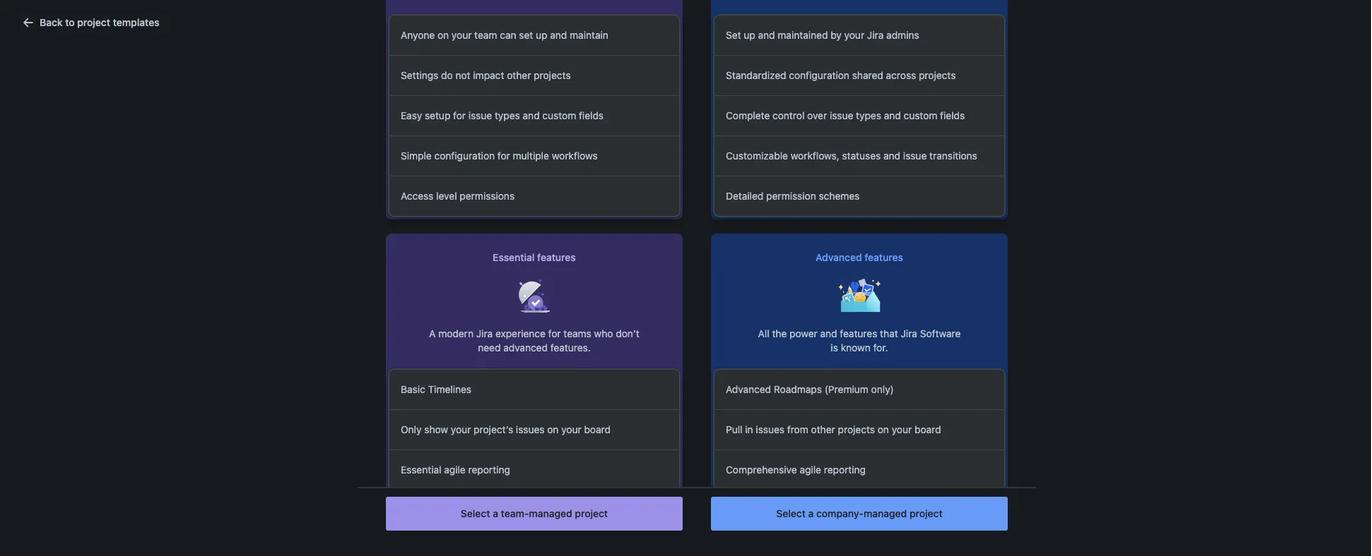 Task type: describe. For each thing, give the bounding box(es) containing it.
business
[[593, 172, 633, 183]]

modern
[[438, 328, 474, 340]]

select for select a company-managed project
[[776, 509, 806, 520]]

jira for all the power and features that jira software is known for.
[[901, 328, 917, 340]]

the
[[772, 328, 787, 340]]

access level permissions
[[401, 190, 515, 202]]

anyone on your team can set up and maintain
[[401, 29, 608, 41]]

basic
[[401, 384, 425, 396]]

all the power and features that jira software is known for.
[[758, 328, 961, 354]]

reporting for essential agile reporting
[[468, 465, 510, 476]]

from
[[787, 424, 808, 436]]

Search field
[[1103, 8, 1244, 31]]

in
[[745, 424, 753, 436]]

advanced roadmaps (premium only)
[[726, 384, 894, 396]]

easy setup for issue types and custom fields
[[401, 110, 604, 122]]

1 horizontal spatial on
[[547, 424, 559, 436]]

basic timelines
[[401, 384, 472, 396]]

2 horizontal spatial projects
[[919, 70, 956, 81]]

team-managed business
[[518, 172, 633, 183]]

agile for essential
[[444, 465, 466, 476]]

only
[[401, 424, 422, 436]]

don't
[[616, 328, 640, 340]]

custom for workflows
[[542, 110, 576, 122]]

level
[[436, 190, 457, 202]]

only show your project's issues on your board
[[401, 424, 611, 436]]

to
[[65, 17, 75, 28]]

back
[[40, 17, 63, 28]]

is
[[831, 342, 838, 354]]

custom for issue
[[904, 110, 937, 122]]

agile for comprehensive
[[800, 465, 821, 476]]

create banner
[[0, 0, 1371, 40]]

timelines
[[428, 384, 472, 396]]

team
[[474, 29, 497, 41]]

other for impact
[[507, 70, 531, 81]]

maintain
[[570, 29, 608, 41]]

fields for complete control over issue types and custom fields
[[940, 110, 965, 122]]

settings do not impact other projects
[[401, 70, 571, 81]]

complete
[[726, 110, 770, 122]]

power
[[790, 328, 818, 340]]

fields for easy setup for issue types and custom fields
[[579, 110, 604, 122]]

select for select a team-managed project
[[461, 509, 490, 520]]

essential for essential features
[[493, 252, 535, 264]]

set up and maintained by your jira admins
[[726, 29, 919, 41]]

templates image
[[20, 14, 37, 31]]

managed for select a team-managed project
[[529, 509, 572, 520]]

pull in issues from other projects on your board
[[726, 424, 941, 436]]

a modern jira experience for teams who don't need advanced features.
[[429, 328, 640, 354]]

setup
[[425, 110, 450, 122]]

do
[[441, 70, 453, 81]]

roadmaps
[[774, 384, 822, 396]]

features.
[[550, 342, 591, 354]]

1 up from the left
[[536, 29, 547, 41]]

statuses
[[842, 150, 881, 162]]

only)
[[871, 384, 894, 396]]

maintained
[[778, 29, 828, 41]]

workflows
[[552, 150, 598, 162]]

that
[[880, 328, 898, 340]]

team-
[[501, 509, 529, 520]]

advanced features
[[816, 252, 903, 264]]

simple
[[401, 150, 432, 162]]

comprehensive
[[726, 465, 797, 476]]

over
[[807, 110, 827, 122]]

gtms
[[361, 172, 389, 183]]

who
[[594, 328, 613, 340]]

comprehensive agile reporting
[[726, 465, 866, 476]]

all
[[758, 328, 769, 340]]

lead button
[[776, 140, 821, 156]]

a
[[429, 328, 436, 340]]

2 horizontal spatial issue
[[903, 150, 927, 162]]

permissions
[[460, 190, 515, 202]]

templates
[[113, 17, 159, 28]]

known
[[841, 342, 871, 354]]

impact
[[473, 70, 504, 81]]

detailed permission schemes
[[726, 190, 860, 202]]

detailed
[[726, 190, 764, 202]]

standardized configuration shared across projects
[[726, 70, 956, 81]]

anyone
[[401, 29, 435, 41]]

show
[[424, 424, 448, 436]]

admins
[[886, 29, 919, 41]]

jira for set up and maintained by your jira admins
[[867, 29, 884, 41]]

back to project templates
[[40, 17, 159, 28]]

project's
[[474, 424, 513, 436]]

advanced for advanced roadmaps (premium only)
[[726, 384, 771, 396]]



Task type: vqa. For each thing, say whether or not it's contained in the screenshot.
Settings icon
no



Task type: locate. For each thing, give the bounding box(es) containing it.
on down only)
[[878, 424, 889, 436]]

experience
[[495, 328, 546, 340]]

issue for over
[[830, 110, 853, 122]]

1 issues from the left
[[516, 424, 545, 436]]

1 a from the left
[[493, 509, 498, 520]]

need
[[478, 342, 501, 354]]

essential for essential agile reporting
[[401, 465, 441, 476]]

0 horizontal spatial reporting
[[468, 465, 510, 476]]

2 vertical spatial for
[[548, 328, 561, 340]]

0 vertical spatial advanced
[[816, 252, 862, 264]]

pull
[[726, 424, 743, 436]]

type
[[518, 142, 541, 154]]

1 horizontal spatial board
[[915, 424, 941, 436]]

team-
[[518, 172, 548, 183]]

1 horizontal spatial jira
[[867, 29, 884, 41]]

2 a from the left
[[808, 509, 814, 520]]

2 select from the left
[[776, 509, 806, 520]]

fields
[[579, 110, 604, 122], [940, 110, 965, 122]]

select down comprehensive agile reporting
[[776, 509, 806, 520]]

2 horizontal spatial on
[[878, 424, 889, 436]]

0 vertical spatial configuration
[[789, 70, 850, 81]]

1 select from the left
[[461, 509, 490, 520]]

1 reporting from the left
[[468, 465, 510, 476]]

back to project templates button
[[11, 11, 168, 34]]

configuration for simple
[[434, 150, 495, 162]]

project for select a team-managed project
[[575, 509, 608, 520]]

0 horizontal spatial configuration
[[434, 150, 495, 162]]

fields up workflows
[[579, 110, 604, 122]]

essential
[[493, 252, 535, 264], [401, 465, 441, 476]]

1 board from the left
[[584, 424, 611, 436]]

teams
[[564, 328, 591, 340]]

and right set
[[758, 29, 775, 41]]

0 horizontal spatial select
[[461, 509, 490, 520]]

2 up from the left
[[744, 29, 755, 41]]

1 horizontal spatial other
[[811, 424, 835, 436]]

1 vertical spatial other
[[811, 424, 835, 436]]

essential down permissions
[[493, 252, 535, 264]]

managed inside button
[[529, 509, 572, 520]]

jira inside a modern jira experience for teams who don't need advanced features.
[[476, 328, 493, 340]]

workflows,
[[791, 150, 839, 162]]

project for select a company-managed project
[[910, 509, 943, 520]]

0 horizontal spatial a
[[493, 509, 498, 520]]

0 horizontal spatial custom
[[542, 110, 576, 122]]

0 vertical spatial essential
[[493, 252, 535, 264]]

jira up the need
[[476, 328, 493, 340]]

and right statuses
[[884, 150, 901, 162]]

1 horizontal spatial up
[[744, 29, 755, 41]]

0 horizontal spatial jira
[[476, 328, 493, 340]]

schemes
[[819, 190, 860, 202]]

up right set
[[744, 29, 755, 41]]

features inside all the power and features that jira software is known for.
[[840, 328, 877, 340]]

managed inside 'button'
[[864, 509, 907, 520]]

reporting down pull in issues from other projects on your board
[[824, 465, 866, 476]]

2 horizontal spatial jira
[[901, 328, 917, 340]]

issue right over at right
[[830, 110, 853, 122]]

set
[[726, 29, 741, 41]]

0 horizontal spatial board
[[584, 424, 611, 436]]

jira right that
[[901, 328, 917, 340]]

company-
[[816, 509, 864, 520]]

1 horizontal spatial reporting
[[824, 465, 866, 476]]

0 horizontal spatial other
[[507, 70, 531, 81]]

projects for only)
[[838, 424, 875, 436]]

1 horizontal spatial advanced
[[816, 252, 862, 264]]

1 vertical spatial configuration
[[434, 150, 495, 162]]

reporting for comprehensive agile reporting
[[824, 465, 866, 476]]

select a team-managed project
[[461, 509, 608, 520]]

access
[[401, 190, 433, 202]]

issue down settings do not impact other projects
[[468, 110, 492, 122]]

1 horizontal spatial essential
[[493, 252, 535, 264]]

select left team-
[[461, 509, 490, 520]]

other for from
[[811, 424, 835, 436]]

and up is
[[820, 328, 837, 340]]

for left type
[[498, 150, 510, 162]]

a for company-
[[808, 509, 814, 520]]

types down shared
[[856, 110, 881, 122]]

primary element
[[8, 0, 1103, 39]]

1 vertical spatial essential
[[401, 465, 441, 476]]

customizable
[[726, 150, 788, 162]]

other right from
[[811, 424, 835, 436]]

select a team-managed project button
[[386, 498, 683, 532]]

1 horizontal spatial projects
[[838, 424, 875, 436]]

types for for
[[495, 110, 520, 122]]

and down create on the left of page
[[550, 29, 567, 41]]

2 issues from the left
[[756, 424, 785, 436]]

agile
[[444, 465, 466, 476], [800, 465, 821, 476]]

2 horizontal spatial for
[[548, 328, 561, 340]]

reporting
[[468, 465, 510, 476], [824, 465, 866, 476]]

settings
[[401, 70, 438, 81]]

types up type
[[495, 110, 520, 122]]

custom up workflows
[[542, 110, 576, 122]]

1 agile from the left
[[444, 465, 466, 476]]

1 vertical spatial advanced
[[726, 384, 771, 396]]

on right 'project's'
[[547, 424, 559, 436]]

configuration up access level permissions
[[434, 150, 495, 162]]

0 vertical spatial other
[[507, 70, 531, 81]]

set
[[519, 29, 533, 41]]

transitions
[[929, 150, 977, 162]]

standardized
[[726, 70, 786, 81]]

across
[[886, 70, 916, 81]]

1 vertical spatial for
[[498, 150, 510, 162]]

select
[[461, 509, 490, 520], [776, 509, 806, 520]]

projects down maintain
[[534, 70, 571, 81]]

and down across
[[884, 110, 901, 122]]

projects for team
[[534, 70, 571, 81]]

2 fields from the left
[[940, 110, 965, 122]]

advanced for advanced features
[[816, 252, 862, 264]]

0 horizontal spatial essential
[[401, 465, 441, 476]]

up right the set
[[536, 29, 547, 41]]

on right anyone
[[437, 29, 449, 41]]

for right the setup
[[453, 110, 466, 122]]

(premium
[[825, 384, 869, 396]]

shared
[[852, 70, 883, 81]]

a left company-
[[808, 509, 814, 520]]

managed
[[548, 172, 590, 183], [529, 509, 572, 520], [864, 509, 907, 520]]

create
[[523, 13, 554, 25]]

permission
[[766, 190, 816, 202]]

fields up transitions
[[940, 110, 965, 122]]

1 horizontal spatial types
[[856, 110, 881, 122]]

jira left the admins
[[867, 29, 884, 41]]

your
[[452, 29, 472, 41], [844, 29, 865, 41], [451, 424, 471, 436], [561, 424, 581, 436], [892, 424, 912, 436]]

other right impact at the top of the page
[[507, 70, 531, 81]]

multiple
[[513, 150, 549, 162]]

configuration for standardized
[[789, 70, 850, 81]]

lead
[[781, 142, 804, 154]]

projects down '(premium'
[[838, 424, 875, 436]]

advanced up in
[[726, 384, 771, 396]]

and inside all the power and features that jira software is known for.
[[820, 328, 837, 340]]

customizable workflows, statuses and issue transitions
[[726, 150, 977, 162]]

1 custom from the left
[[542, 110, 576, 122]]

agile down show
[[444, 465, 466, 476]]

issues
[[516, 424, 545, 436], [756, 424, 785, 436]]

essential down 'only'
[[401, 465, 441, 476]]

reporting down 'project's'
[[468, 465, 510, 476]]

a
[[493, 509, 498, 520], [808, 509, 814, 520]]

projects right across
[[919, 70, 956, 81]]

essential agile reporting
[[401, 465, 510, 476]]

for for issue
[[453, 110, 466, 122]]

0 horizontal spatial agile
[[444, 465, 466, 476]]

2 board from the left
[[915, 424, 941, 436]]

configuration up over at right
[[789, 70, 850, 81]]

a inside button
[[493, 509, 498, 520]]

1 horizontal spatial select
[[776, 509, 806, 520]]

0 horizontal spatial types
[[495, 110, 520, 122]]

a for team-
[[493, 509, 498, 520]]

0 horizontal spatial for
[[453, 110, 466, 122]]

issues right 'project's'
[[516, 424, 545, 436]]

0 horizontal spatial on
[[437, 29, 449, 41]]

for
[[453, 110, 466, 122], [498, 150, 510, 162], [548, 328, 561, 340]]

types
[[495, 110, 520, 122], [856, 110, 881, 122]]

jira software image
[[37, 11, 132, 28], [37, 11, 132, 28]]

2 horizontal spatial project
[[910, 509, 943, 520]]

control
[[773, 110, 805, 122]]

select inside select a company-managed project 'button'
[[776, 509, 806, 520]]

board
[[584, 424, 611, 436], [915, 424, 941, 436]]

can
[[500, 29, 516, 41]]

types for statuses
[[856, 110, 881, 122]]

0 vertical spatial for
[[453, 110, 466, 122]]

easy
[[401, 110, 422, 122]]

select a company-managed project
[[776, 509, 943, 520]]

2 reporting from the left
[[824, 465, 866, 476]]

custom down across
[[904, 110, 937, 122]]

2 types from the left
[[856, 110, 881, 122]]

project inside 'button'
[[910, 509, 943, 520]]

select inside select a team-managed project button
[[461, 509, 490, 520]]

issue left transitions
[[903, 150, 927, 162]]

1 types from the left
[[495, 110, 520, 122]]

1 horizontal spatial custom
[[904, 110, 937, 122]]

0 horizontal spatial fields
[[579, 110, 604, 122]]

1 fields from the left
[[579, 110, 604, 122]]

2 custom from the left
[[904, 110, 937, 122]]

1 horizontal spatial a
[[808, 509, 814, 520]]

for for multiple
[[498, 150, 510, 162]]

1 horizontal spatial project
[[575, 509, 608, 520]]

1 horizontal spatial for
[[498, 150, 510, 162]]

for inside a modern jira experience for teams who don't need advanced features.
[[548, 328, 561, 340]]

create button
[[515, 8, 563, 31]]

configuration
[[789, 70, 850, 81], [434, 150, 495, 162]]

0 horizontal spatial issue
[[468, 110, 492, 122]]

1 horizontal spatial fields
[[940, 110, 965, 122]]

for.
[[873, 342, 888, 354]]

jira inside all the power and features that jira software is known for.
[[901, 328, 917, 340]]

0 horizontal spatial up
[[536, 29, 547, 41]]

a inside 'button'
[[808, 509, 814, 520]]

and up type
[[523, 110, 540, 122]]

project
[[77, 17, 110, 28], [575, 509, 608, 520], [910, 509, 943, 520]]

a left team-
[[493, 509, 498, 520]]

advanced
[[503, 342, 548, 354]]

simple configuration for multiple workflows
[[401, 150, 598, 162]]

not
[[456, 70, 470, 81]]

features for essential features
[[537, 252, 576, 264]]

features for advanced features
[[865, 252, 903, 264]]

1 horizontal spatial issues
[[756, 424, 785, 436]]

on
[[437, 29, 449, 41], [547, 424, 559, 436], [878, 424, 889, 436]]

1 horizontal spatial configuration
[[789, 70, 850, 81]]

2 agile from the left
[[800, 465, 821, 476]]

complete control over issue types and custom fields
[[726, 110, 965, 122]]

0 horizontal spatial projects
[[534, 70, 571, 81]]

1 horizontal spatial agile
[[800, 465, 821, 476]]

essential features
[[493, 252, 576, 264]]

issues right in
[[756, 424, 785, 436]]

for up features.
[[548, 328, 561, 340]]

issue for for
[[468, 110, 492, 122]]

projects
[[534, 70, 571, 81], [919, 70, 956, 81], [838, 424, 875, 436]]

0 horizontal spatial project
[[77, 17, 110, 28]]

advanced down schemes
[[816, 252, 862, 264]]

managed for select a company-managed project
[[864, 509, 907, 520]]

jira
[[867, 29, 884, 41], [476, 328, 493, 340], [901, 328, 917, 340]]

other
[[507, 70, 531, 81], [811, 424, 835, 436]]

software
[[920, 328, 961, 340]]

custom
[[542, 110, 576, 122], [904, 110, 937, 122]]

1 horizontal spatial issue
[[830, 110, 853, 122]]

select a company-managed project button
[[711, 498, 1008, 532]]

agile down from
[[800, 465, 821, 476]]

0 horizontal spatial issues
[[516, 424, 545, 436]]

0 horizontal spatial advanced
[[726, 384, 771, 396]]



